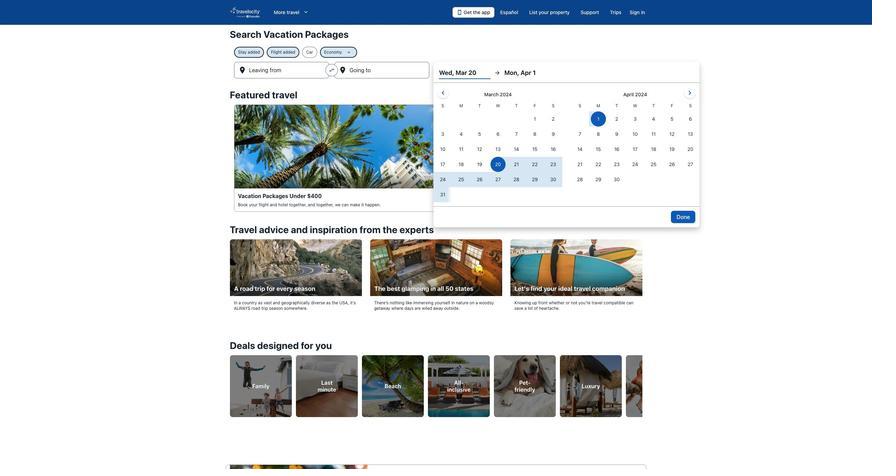 Task type: locate. For each thing, give the bounding box(es) containing it.
travelocity logo image
[[230, 7, 260, 18]]

previous image
[[226, 380, 234, 388]]

travel advice and inspiration from the experts region
[[226, 220, 647, 323]]

download the app button image
[[457, 10, 462, 15]]

previous month image
[[439, 89, 448, 97]]

main content
[[0, 25, 872, 469]]

next image
[[638, 380, 647, 388]]



Task type: describe. For each thing, give the bounding box(es) containing it.
next month image
[[686, 89, 694, 97]]

swap origin and destination values image
[[329, 67, 335, 73]]

featured travel region
[[226, 85, 647, 220]]



Task type: vqa. For each thing, say whether or not it's contained in the screenshot.
Featured travel region
yes



